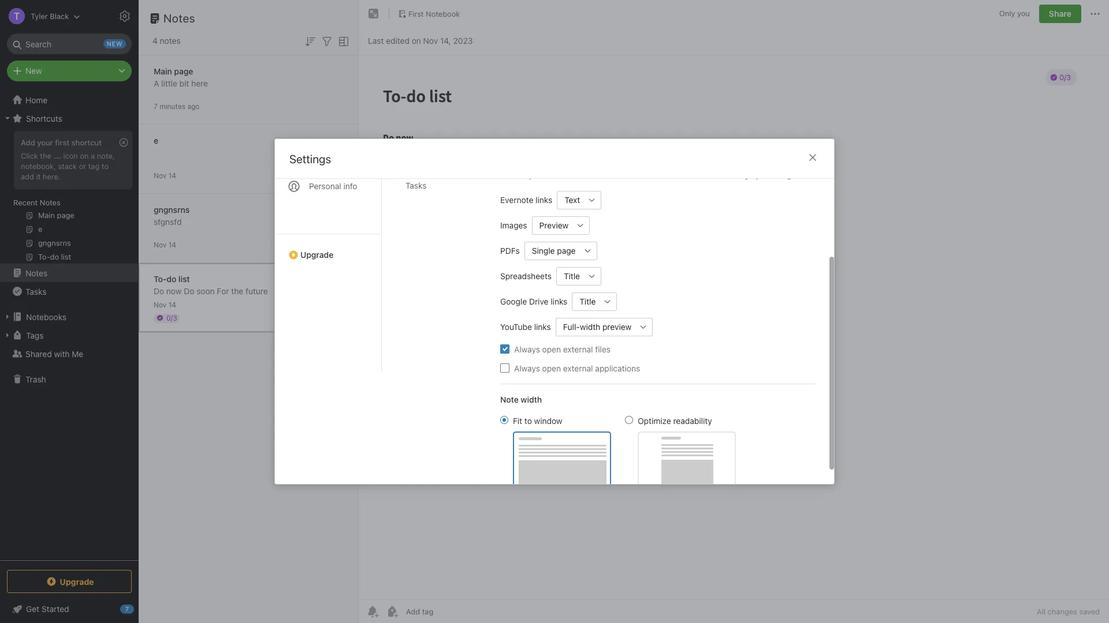 Task type: describe. For each thing, give the bounding box(es) containing it.
add a reminder image
[[366, 605, 380, 619]]

0 vertical spatial upgrade button
[[275, 234, 381, 265]]

tags
[[26, 331, 44, 341]]

preview
[[603, 322, 632, 332]]

on inside note window element
[[412, 36, 421, 45]]

page for main
[[174, 66, 193, 76]]

home
[[25, 95, 48, 105]]

main
[[154, 66, 172, 76]]

3 14 from the top
[[168, 301, 176, 309]]

note width
[[500, 395, 542, 405]]

new button
[[7, 61, 132, 81]]

page for single
[[557, 246, 576, 256]]

note,
[[97, 151, 115, 161]]

title for spreadsheets
[[564, 272, 580, 281]]

full-
[[563, 322, 580, 332]]

Fit to window radio
[[500, 416, 508, 424]]

recent notes
[[13, 198, 60, 207]]

first
[[408, 9, 424, 18]]

text
[[565, 195, 580, 205]]

future
[[246, 286, 268, 296]]

Optimize readability radio
[[625, 416, 633, 424]]

optimize readability
[[638, 416, 712, 426]]

text button
[[557, 191, 583, 209]]

notebooks link
[[0, 308, 138, 326]]

14 for e
[[168, 171, 176, 180]]

add tag image
[[385, 605, 399, 619]]

fit to window
[[513, 416, 562, 426]]

home link
[[0, 91, 139, 109]]

add your first shortcut
[[21, 138, 102, 147]]

gngnsrns
[[154, 205, 190, 215]]

on inside icon on a note, notebook, stack or tag to add it here.
[[80, 151, 89, 161]]

with
[[54, 349, 70, 359]]

settings image
[[118, 9, 132, 23]]

nov 14 for gngnsrns
[[154, 241, 176, 249]]

Choose default view option for PDFs field
[[524, 242, 597, 260]]

width for note
[[521, 395, 542, 405]]

nov inside note window element
[[423, 36, 438, 45]]

notes
[[160, 36, 181, 46]]

optimize
[[638, 416, 671, 426]]

ago
[[187, 102, 200, 111]]

what
[[704, 171, 723, 180]]

Note Editor text field
[[359, 55, 1109, 600]]

it
[[36, 172, 41, 181]]

options?
[[751, 171, 783, 180]]

window
[[534, 416, 562, 426]]

title for google drive links
[[580, 297, 596, 307]]

do
[[167, 274, 176, 284]]

do now do soon for the future
[[154, 286, 268, 296]]

2 do from the left
[[184, 286, 194, 296]]

always for always open external applications
[[514, 364, 540, 373]]

first notebook
[[408, 9, 460, 18]]

tasks inside tasks tab
[[406, 181, 427, 191]]

are
[[725, 171, 737, 180]]

to-
[[154, 274, 167, 284]]

7 minutes ago
[[154, 102, 200, 111]]

shortcuts
[[26, 114, 62, 123]]

4
[[153, 36, 158, 46]]

youtube links
[[500, 322, 551, 332]]

little
[[161, 78, 177, 88]]

first notebook button
[[394, 6, 464, 22]]

single
[[532, 246, 555, 256]]

full-width preview
[[563, 322, 632, 332]]

minutes
[[160, 102, 185, 111]]

me
[[72, 349, 83, 359]]

full-width preview button
[[556, 318, 635, 337]]

files
[[595, 345, 611, 354]]

last edited on nov 14, 2023
[[368, 36, 473, 45]]

spreadsheets
[[500, 272, 552, 281]]

only you
[[999, 9, 1030, 18]]

choose your default views for new links and attachments.
[[500, 171, 702, 180]]

note list element
[[139, 0, 359, 624]]

7
[[154, 102, 158, 111]]

links right the 'drive'
[[551, 297, 568, 307]]

2023
[[453, 36, 473, 45]]

Choose default view option for YouTube links field
[[556, 318, 653, 337]]

close image
[[806, 151, 820, 165]]

choose
[[500, 171, 527, 180]]

saved
[[1079, 608, 1100, 617]]

Choose default view option for Google Drive links field
[[572, 293, 617, 311]]

links left text button
[[536, 195, 552, 205]]

Always open external files checkbox
[[500, 345, 510, 354]]

google drive links
[[500, 297, 568, 307]]

recent
[[13, 198, 38, 207]]

width for full-
[[580, 322, 600, 332]]

for
[[217, 286, 229, 296]]

14 for gngnsrns
[[168, 241, 176, 249]]

fit
[[513, 416, 522, 426]]

the inside tree
[[40, 151, 51, 161]]

nov down 'e'
[[154, 171, 167, 180]]

to-do list
[[154, 274, 190, 284]]

14,
[[440, 36, 451, 45]]

evernote
[[500, 195, 533, 205]]

notes inside note list element
[[163, 12, 195, 25]]

always open external applications
[[514, 364, 640, 373]]

bit
[[179, 78, 189, 88]]

to inside icon on a note, notebook, stack or tag to add it here.
[[102, 162, 109, 171]]

applications
[[595, 364, 640, 373]]

tag
[[88, 162, 100, 171]]

external for applications
[[563, 364, 593, 373]]

youtube
[[500, 322, 532, 332]]

2 vertical spatial notes
[[25, 268, 48, 278]]

a
[[91, 151, 95, 161]]

shortcut
[[71, 138, 102, 147]]

always for always open external files
[[514, 345, 540, 354]]

shared
[[25, 349, 52, 359]]

3 nov 14 from the top
[[154, 301, 176, 309]]

title button for spreadsheets
[[556, 267, 583, 286]]

to inside option group
[[525, 416, 532, 426]]



Task type: locate. For each thing, give the bounding box(es) containing it.
1 vertical spatial open
[[542, 364, 561, 373]]

nov 14 up 0/3
[[154, 301, 176, 309]]

1 vertical spatial upgrade
[[60, 577, 94, 587]]

1 vertical spatial title
[[580, 297, 596, 307]]

2 always from the top
[[514, 364, 540, 373]]

drive
[[529, 297, 549, 307]]

1 external from the top
[[563, 345, 593, 354]]

0 horizontal spatial page
[[174, 66, 193, 76]]

upgrade for left upgrade popup button
[[60, 577, 94, 587]]

evernote links
[[500, 195, 552, 205]]

1 horizontal spatial width
[[580, 322, 600, 332]]

2 external from the top
[[563, 364, 593, 373]]

width inside full-width preview 'button'
[[580, 322, 600, 332]]

expand tags image
[[3, 331, 12, 340]]

trash link
[[0, 370, 138, 389]]

open down always open external files
[[542, 364, 561, 373]]

gngnsrns sfgnsfd
[[154, 205, 190, 227]]

1 do from the left
[[154, 286, 164, 296]]

only
[[999, 9, 1015, 18]]

all
[[1037, 608, 1046, 617]]

page inside button
[[557, 246, 576, 256]]

1 vertical spatial upgrade button
[[7, 571, 132, 594]]

0 vertical spatial width
[[580, 322, 600, 332]]

external up always open external applications
[[563, 345, 593, 354]]

tab list
[[275, 66, 382, 372]]

title inside field
[[564, 272, 580, 281]]

4 notes
[[153, 36, 181, 46]]

title button for google drive links
[[572, 293, 599, 311]]

the right "for"
[[231, 286, 243, 296]]

1 vertical spatial the
[[231, 286, 243, 296]]

0 vertical spatial nov 14
[[154, 171, 176, 180]]

0 vertical spatial title
[[564, 272, 580, 281]]

2 open from the top
[[542, 364, 561, 373]]

0 horizontal spatial on
[[80, 151, 89, 161]]

0 vertical spatial to
[[102, 162, 109, 171]]

all changes saved
[[1037, 608, 1100, 617]]

share
[[1049, 9, 1072, 18]]

your inside group
[[37, 138, 53, 147]]

or
[[79, 162, 86, 171]]

for
[[595, 171, 604, 180]]

2 vertical spatial nov 14
[[154, 301, 176, 309]]

single page button
[[524, 242, 579, 260]]

click
[[21, 151, 38, 161]]

to right fit
[[525, 416, 532, 426]]

nov
[[423, 36, 438, 45], [154, 171, 167, 180], [154, 241, 167, 249], [154, 301, 167, 309]]

notebooks
[[26, 312, 66, 322]]

0 vertical spatial notes
[[163, 12, 195, 25]]

your for first
[[37, 138, 53, 147]]

first
[[55, 138, 69, 147]]

0 vertical spatial always
[[514, 345, 540, 354]]

now
[[166, 286, 182, 296]]

on left a
[[80, 151, 89, 161]]

1 open from the top
[[542, 345, 561, 354]]

0 vertical spatial title button
[[556, 267, 583, 286]]

1 vertical spatial external
[[563, 364, 593, 373]]

tab list containing personal info
[[275, 66, 382, 372]]

sfgnsfd
[[154, 217, 182, 227]]

readability
[[673, 416, 712, 426]]

nov up 0/3
[[154, 301, 167, 309]]

tasks inside tasks button
[[25, 287, 46, 297]]

note
[[500, 395, 519, 405]]

0 horizontal spatial upgrade button
[[7, 571, 132, 594]]

2 nov 14 from the top
[[154, 241, 176, 249]]

upgrade for the top upgrade popup button
[[300, 250, 333, 260]]

None search field
[[15, 34, 124, 54]]

Choose default view option for Spreadsheets field
[[556, 267, 601, 286]]

0 horizontal spatial do
[[154, 286, 164, 296]]

external
[[563, 345, 593, 354], [563, 364, 593, 373]]

title button
[[556, 267, 583, 286], [572, 293, 599, 311]]

0 vertical spatial page
[[174, 66, 193, 76]]

your left default
[[529, 171, 544, 180]]

1 horizontal spatial on
[[412, 36, 421, 45]]

personal
[[309, 181, 341, 191]]

1 nov 14 from the top
[[154, 171, 176, 180]]

stack
[[58, 162, 77, 171]]

external for files
[[563, 345, 593, 354]]

your for default
[[529, 171, 544, 180]]

always right always open external applications checkbox
[[514, 364, 540, 373]]

the left ... on the top of the page
[[40, 151, 51, 161]]

and
[[641, 171, 654, 180]]

page right single in the top of the page
[[557, 246, 576, 256]]

Choose default view option for Evernote links field
[[557, 191, 602, 209]]

to down note,
[[102, 162, 109, 171]]

do down the to-
[[154, 286, 164, 296]]

0 vertical spatial upgrade
[[300, 250, 333, 260]]

views
[[573, 171, 593, 180]]

personal info
[[309, 181, 357, 191]]

your
[[37, 138, 53, 147], [529, 171, 544, 180]]

attachments.
[[656, 171, 702, 180]]

upgrade button
[[275, 234, 381, 265], [7, 571, 132, 594]]

add
[[21, 172, 34, 181]]

1 vertical spatial nov 14
[[154, 241, 176, 249]]

new
[[606, 171, 621, 180]]

always right the always open external files checkbox
[[514, 345, 540, 354]]

links down the 'drive'
[[534, 322, 551, 332]]

1 vertical spatial 14
[[168, 241, 176, 249]]

single page
[[532, 246, 576, 256]]

1 horizontal spatial the
[[231, 286, 243, 296]]

trash
[[25, 375, 46, 384]]

1 horizontal spatial to
[[525, 416, 532, 426]]

1 horizontal spatial upgrade button
[[275, 234, 381, 265]]

1 horizontal spatial do
[[184, 286, 194, 296]]

note window element
[[359, 0, 1109, 624]]

0 vertical spatial your
[[37, 138, 53, 147]]

the inside note list element
[[231, 286, 243, 296]]

new
[[25, 66, 42, 76]]

title button down single page field on the top
[[556, 267, 583, 286]]

notes up tasks button
[[25, 268, 48, 278]]

here.
[[43, 172, 60, 181]]

14 up 0/3
[[168, 301, 176, 309]]

1 always from the top
[[514, 345, 540, 354]]

1 vertical spatial your
[[529, 171, 544, 180]]

nov left 14,
[[423, 36, 438, 45]]

nov 14 for e
[[154, 171, 176, 180]]

2 14 from the top
[[168, 241, 176, 249]]

0/3
[[166, 314, 177, 323]]

soon
[[197, 286, 215, 296]]

on right edited
[[412, 36, 421, 45]]

group
[[0, 128, 138, 269]]

preview button
[[532, 216, 572, 235]]

links left and
[[623, 171, 639, 180]]

0 vertical spatial external
[[563, 345, 593, 354]]

0 vertical spatial tasks
[[406, 181, 427, 191]]

here
[[191, 78, 208, 88]]

tasks button
[[0, 283, 138, 301]]

title button down 'title' field
[[572, 293, 599, 311]]

page inside main page a little bit here
[[174, 66, 193, 76]]

1 vertical spatial width
[[521, 395, 542, 405]]

1 horizontal spatial page
[[557, 246, 576, 256]]

last
[[368, 36, 384, 45]]

add
[[21, 138, 35, 147]]

1 14 from the top
[[168, 171, 176, 180]]

e
[[154, 135, 158, 145]]

images
[[500, 221, 527, 231]]

you
[[1017, 9, 1030, 18]]

nov 14 down sfgnsfd
[[154, 241, 176, 249]]

width up files
[[580, 322, 600, 332]]

1 vertical spatial title button
[[572, 293, 599, 311]]

external down always open external files
[[563, 364, 593, 373]]

group containing add your first shortcut
[[0, 128, 138, 269]]

option group
[[500, 415, 736, 488]]

expand notebooks image
[[3, 313, 12, 322]]

do down list at the left of page
[[184, 286, 194, 296]]

Always open external applications checkbox
[[500, 364, 510, 373]]

open
[[542, 345, 561, 354], [542, 364, 561, 373]]

14 up gngnsrns
[[168, 171, 176, 180]]

list
[[178, 274, 190, 284]]

notes up 'notes'
[[163, 12, 195, 25]]

1 horizontal spatial your
[[529, 171, 544, 180]]

tasks tab
[[396, 176, 482, 195]]

click the ...
[[21, 151, 61, 161]]

0 horizontal spatial the
[[40, 151, 51, 161]]

0 vertical spatial open
[[542, 345, 561, 354]]

1 horizontal spatial tasks
[[406, 181, 427, 191]]

0 horizontal spatial tasks
[[25, 287, 46, 297]]

icon
[[63, 151, 78, 161]]

0 horizontal spatial upgrade
[[60, 577, 94, 587]]

on
[[412, 36, 421, 45], [80, 151, 89, 161]]

the
[[40, 151, 51, 161], [231, 286, 243, 296]]

option group containing fit to window
[[500, 415, 736, 488]]

shared with me link
[[0, 345, 138, 363]]

1 horizontal spatial upgrade
[[300, 250, 333, 260]]

0 vertical spatial on
[[412, 36, 421, 45]]

icon on a note, notebook, stack or tag to add it here.
[[21, 151, 115, 181]]

open for always open external files
[[542, 345, 561, 354]]

tree
[[0, 91, 139, 560]]

Choose default view option for Images field
[[532, 216, 590, 235]]

a
[[154, 78, 159, 88]]

tree containing home
[[0, 91, 139, 560]]

width right note
[[521, 395, 542, 405]]

14 down sfgnsfd
[[168, 241, 176, 249]]

my
[[738, 171, 749, 180]]

0 vertical spatial the
[[40, 151, 51, 161]]

changes
[[1048, 608, 1077, 617]]

1 vertical spatial notes
[[40, 198, 60, 207]]

your up click the ...
[[37, 138, 53, 147]]

edited
[[386, 36, 410, 45]]

0 vertical spatial 14
[[168, 171, 176, 180]]

title down single page field on the top
[[564, 272, 580, 281]]

tasks
[[406, 181, 427, 191], [25, 287, 46, 297]]

group inside tree
[[0, 128, 138, 269]]

do
[[154, 286, 164, 296], [184, 286, 194, 296]]

0 horizontal spatial width
[[521, 395, 542, 405]]

width
[[580, 322, 600, 332], [521, 395, 542, 405]]

Search text field
[[15, 34, 124, 54]]

expand note image
[[367, 7, 381, 21]]

1 vertical spatial on
[[80, 151, 89, 161]]

open for always open external applications
[[542, 364, 561, 373]]

1 vertical spatial to
[[525, 416, 532, 426]]

nov 14 up gngnsrns
[[154, 171, 176, 180]]

1 vertical spatial tasks
[[25, 287, 46, 297]]

1 vertical spatial page
[[557, 246, 576, 256]]

notes right recent
[[40, 198, 60, 207]]

nov down sfgnsfd
[[154, 241, 167, 249]]

1 vertical spatial always
[[514, 364, 540, 373]]

0 horizontal spatial to
[[102, 162, 109, 171]]

tags button
[[0, 326, 138, 345]]

shared with me
[[25, 349, 83, 359]]

0 horizontal spatial your
[[37, 138, 53, 147]]

2 vertical spatial 14
[[168, 301, 176, 309]]

title inside choose default view option for google drive links field
[[580, 297, 596, 307]]

title up full-width preview 'button'
[[580, 297, 596, 307]]

google
[[500, 297, 527, 307]]

page up bit
[[174, 66, 193, 76]]

nov 14
[[154, 171, 176, 180], [154, 241, 176, 249], [154, 301, 176, 309]]

what are my options?
[[704, 171, 783, 180]]

open up always open external applications
[[542, 345, 561, 354]]



Task type: vqa. For each thing, say whether or not it's contained in the screenshot.
4 notes on the top left
yes



